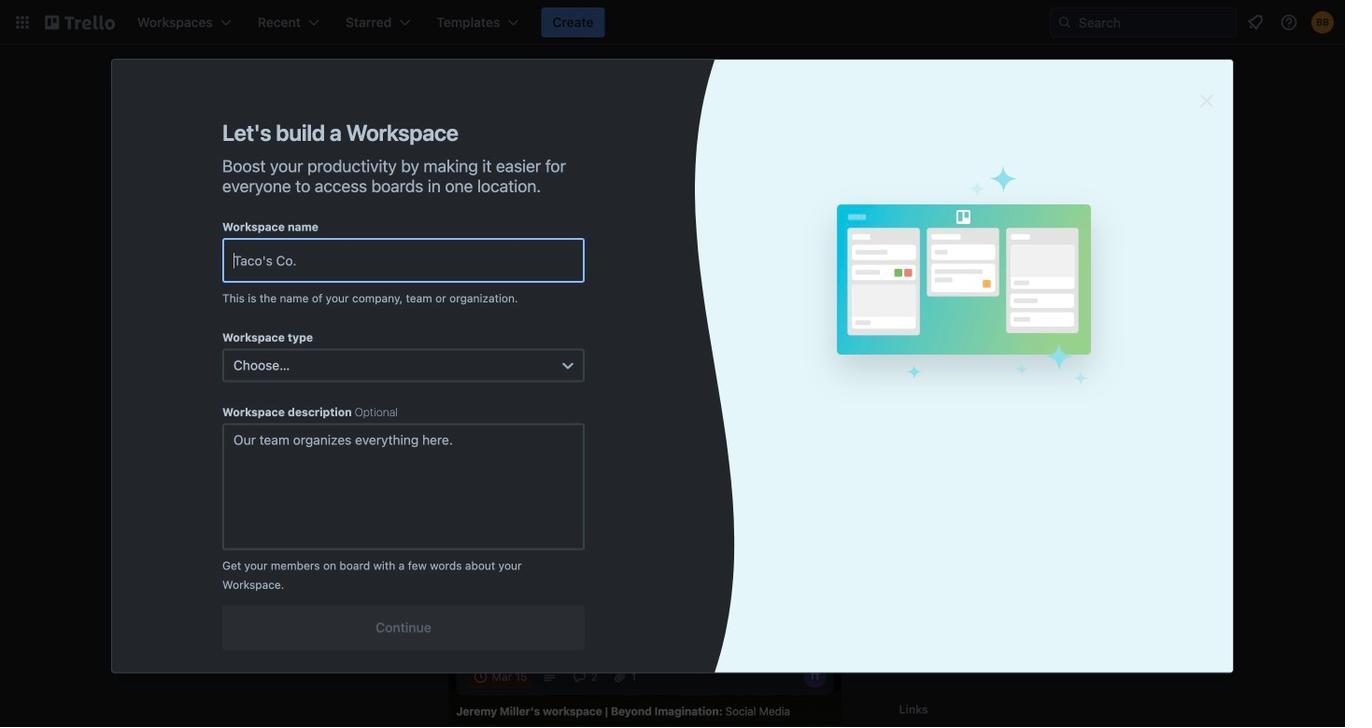 Task type: locate. For each thing, give the bounding box(es) containing it.
0 notifications image
[[1245, 11, 1267, 34]]

primary element
[[0, 0, 1346, 45]]

color: green, title: none image
[[468, 295, 520, 310]]

Search field
[[1050, 7, 1237, 37]]

bob builder (bobbuilder40) image
[[1312, 11, 1334, 34]]

Taco's Co. text field
[[222, 238, 585, 283]]



Task type: describe. For each thing, give the bounding box(es) containing it.
search image
[[1058, 15, 1073, 30]]

Our team organizes everything here. text field
[[222, 424, 585, 551]]

switch to… image
[[13, 13, 32, 32]]

open information menu image
[[1280, 13, 1299, 32]]

add reaction image
[[456, 498, 486, 521]]



Task type: vqa. For each thing, say whether or not it's contained in the screenshot.
Pricing
no



